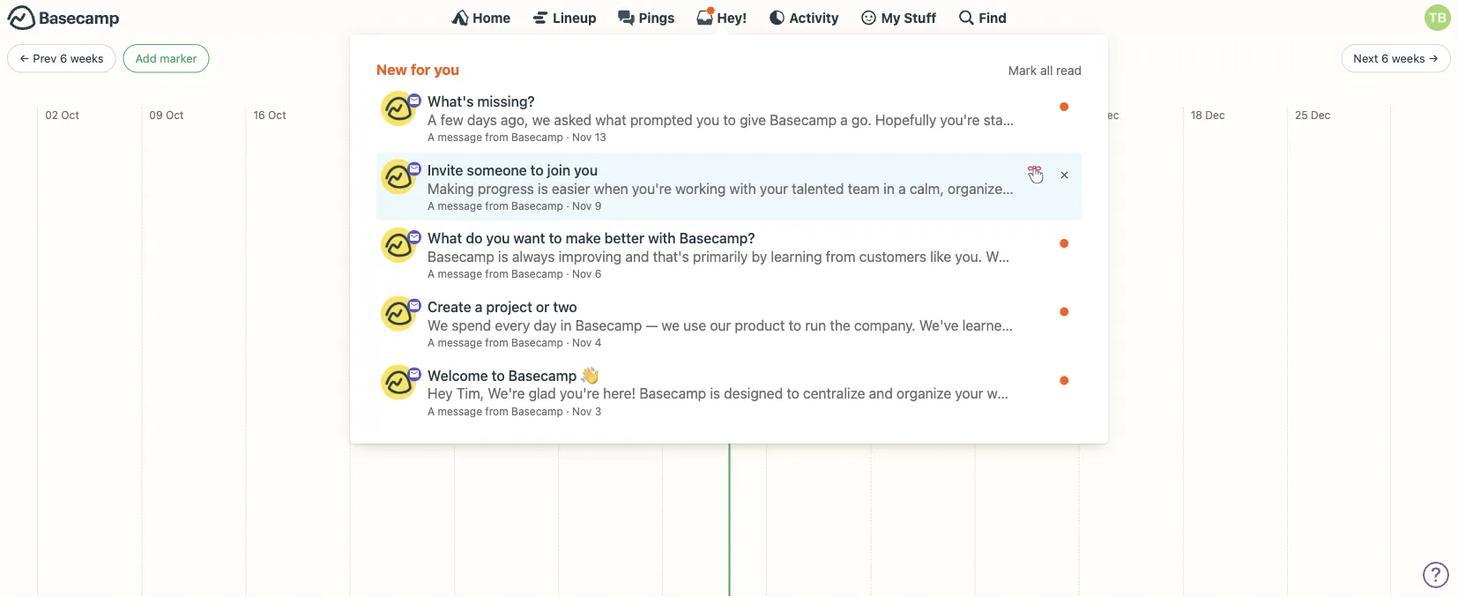 Task type: describe. For each thing, give the bounding box(es) containing it.
welcome for welcome to the lineup!
[[495, 236, 571, 257]]

pings button
[[618, 9, 675, 26]]

→
[[1429, 52, 1439, 65]]

0 horizontal spatial on
[[549, 297, 565, 314]]

a message from basecamp nov 13
[[428, 131, 607, 143]]

18
[[1191, 109, 1203, 121]]

16
[[254, 109, 265, 121]]

what
[[428, 230, 462, 247]]

11
[[1087, 109, 1097, 121]]

a up start
[[736, 276, 744, 293]]

it
[[750, 332, 758, 349]]

plot projects on a timeline for a visual a snapshot of what's in play, who's working on what, and when projects start and end.
[[495, 276, 956, 314]]

don't forget button
[[1026, 165, 1063, 219]]

6 inside the main element
[[595, 268, 602, 280]]

hey!
[[717, 10, 747, 25]]

read
[[1057, 63, 1082, 78]]

missing?
[[477, 93, 535, 110]]

a message from basecamp nov 6
[[428, 268, 602, 280]]

what,
[[569, 297, 603, 314]]

add for add start/end dates to a project to view it on the lineup.
[[495, 332, 520, 349]]

a for what's missing?
[[428, 131, 435, 143]]

a left visual in the top of the page
[[685, 276, 692, 293]]

nov right 06 on the left top of the page
[[582, 109, 602, 121]]

activity link
[[768, 9, 839, 26]]

new
[[377, 61, 407, 78]]

a message from basecamp nov 9
[[428, 199, 602, 212]]

2 horizontal spatial 6
[[1382, 52, 1389, 65]]

a for what do you want to make better with basecamp?
[[428, 268, 435, 280]]

27
[[879, 109, 891, 121]]

forget
[[1026, 204, 1063, 219]]

my
[[881, 10, 901, 25]]

a message from basecamp nov 4
[[428, 336, 602, 349]]

16 oct
[[254, 109, 286, 121]]

to right want
[[549, 230, 562, 247]]

when
[[635, 297, 669, 314]]

add marker link
[[123, 44, 209, 73]]

create
[[428, 298, 471, 315]]

basecamp?
[[680, 230, 755, 247]]

2 and from the left
[[762, 297, 785, 314]]

13 nov
[[670, 109, 704, 121]]

you for for
[[434, 61, 460, 78]]

lineup.
[[806, 332, 853, 349]]

want
[[514, 230, 545, 247]]

invite someone to join you
[[428, 161, 598, 178]]

what's
[[827, 276, 868, 293]]

09 oct
[[149, 109, 184, 121]]

with
[[648, 230, 676, 247]]

message for create
[[438, 336, 482, 349]]

welcome to basecamp 👋
[[428, 367, 595, 383]]

basecamp for you
[[511, 268, 563, 280]]

don't forget
[[1026, 186, 1063, 219]]

23 oct
[[358, 109, 392, 121]]

add start/end dates to a project link
[[495, 332, 697, 349]]

basecamp image for what's missing?
[[381, 91, 416, 126]]

prev
[[33, 52, 57, 65]]

someone
[[467, 161, 527, 178]]

3
[[595, 405, 602, 417]]

switch accounts image
[[7, 4, 120, 32]]

working
[[495, 297, 545, 314]]

onboarding image for what's missing?
[[407, 93, 422, 107]]

of
[[810, 276, 823, 293]]

mark all read button
[[1009, 61, 1082, 80]]

nov left 4
[[572, 336, 592, 349]]

to right dates
[[625, 332, 637, 349]]

mark
[[1009, 63, 1037, 78]]

a for welcome to basecamp 👋
[[428, 405, 435, 417]]

who's
[[920, 276, 956, 293]]

a up what,
[[599, 276, 606, 293]]

project inside the main element
[[486, 298, 533, 315]]

home
[[473, 10, 511, 25]]

invite
[[428, 161, 463, 178]]

nov down welcome to the lineup!
[[572, 268, 592, 280]]

play,
[[887, 276, 916, 293]]

to down a message from basecamp nov 4
[[492, 367, 505, 383]]

message for what
[[438, 268, 482, 280]]

add marker
[[135, 52, 197, 65]]

dates
[[585, 332, 621, 349]]

from for to
[[485, 199, 509, 212]]

2 horizontal spatial on
[[762, 332, 778, 349]]

my stuff button
[[860, 9, 937, 26]]

oct for 30 oct
[[478, 109, 496, 121]]

0 horizontal spatial projects
[[523, 276, 575, 293]]

start
[[728, 297, 758, 314]]

you for do
[[486, 230, 510, 247]]

30 oct
[[462, 109, 496, 121]]

nov down 06 nov
[[572, 131, 592, 143]]

onboarding image for invite someone to join you
[[407, 162, 422, 176]]

stuff
[[904, 10, 937, 25]]

20
[[774, 109, 787, 121]]

0 vertical spatial 13
[[670, 109, 682, 121]]

my stuff
[[881, 10, 937, 25]]

plot
[[495, 276, 520, 293]]

dec for 18 dec
[[1206, 109, 1225, 121]]

hey! button
[[696, 6, 747, 26]]

1 vertical spatial projects
[[673, 297, 725, 314]]

activity
[[790, 10, 839, 25]]

1 weeks from the left
[[70, 52, 104, 65]]

join
[[547, 161, 571, 178]]

basecamp up join
[[511, 131, 563, 143]]

lineup link
[[532, 9, 597, 26]]

oct for 09 oct
[[166, 109, 184, 121]]

what do you want to make better with basecamp?
[[428, 230, 755, 247]]

visual
[[696, 276, 733, 293]]

basecamp image
[[381, 159, 416, 194]]

onboarding image for create a project or two
[[407, 299, 422, 313]]

02
[[45, 109, 58, 121]]

message for welcome
[[438, 405, 482, 417]]

do
[[466, 230, 483, 247]]

nov left 9
[[572, 199, 592, 212]]

04
[[983, 109, 996, 121]]



Task type: locate. For each thing, give the bounding box(es) containing it.
you right join
[[574, 161, 598, 178]]

1 horizontal spatial project
[[652, 332, 697, 349]]

1 dec from the left
[[999, 109, 1019, 121]]

basecamp for basecamp
[[511, 405, 563, 417]]

from down welcome to basecamp 👋
[[485, 405, 509, 417]]

snapshot
[[747, 276, 806, 293]]

on up what,
[[579, 276, 595, 293]]

2 from from the top
[[485, 199, 509, 212]]

nov 9 element
[[572, 199, 602, 212]]

27 nov
[[879, 109, 914, 121]]

what's missing?
[[428, 93, 535, 110]]

a for invite someone to join you
[[428, 199, 435, 212]]

0 vertical spatial add
[[135, 52, 157, 65]]

0 vertical spatial you
[[434, 61, 460, 78]]

13 inside the main element
[[595, 131, 607, 143]]

message down 30
[[438, 131, 482, 143]]

nov right 20
[[790, 109, 810, 121]]

onboarding image for welcome to basecamp 👋
[[407, 367, 422, 381]]

timeline
[[610, 276, 660, 293]]

02 oct
[[45, 109, 79, 121]]

11 dec
[[1087, 109, 1119, 121]]

and
[[607, 297, 631, 314], [762, 297, 785, 314]]

basecamp image for welcome to basecamp 👋
[[381, 364, 416, 400]]

3 from from the top
[[485, 268, 509, 280]]

0 horizontal spatial add
[[135, 52, 157, 65]]

new for you
[[377, 61, 460, 78]]

oct
[[61, 109, 79, 121], [166, 109, 184, 121], [268, 109, 286, 121], [374, 109, 392, 121], [478, 109, 496, 121]]

dec
[[999, 109, 1019, 121], [1100, 109, 1119, 121], [1206, 109, 1225, 121], [1311, 109, 1331, 121]]

0 horizontal spatial the
[[596, 236, 623, 257]]

from up welcome to basecamp 👋
[[485, 336, 509, 349]]

oct right 09
[[166, 109, 184, 121]]

1 oct from the left
[[61, 109, 79, 121]]

add up welcome to basecamp 👋
[[495, 332, 520, 349]]

4 a from the top
[[428, 336, 435, 349]]

← prev 6 weeks
[[19, 52, 104, 65]]

2 horizontal spatial you
[[574, 161, 598, 178]]

a for create a project or two
[[428, 336, 435, 349]]

5 onboarding image from the top
[[407, 367, 422, 381]]

3 a from the top
[[428, 268, 435, 280]]

0 horizontal spatial and
[[607, 297, 631, 314]]

4 dec from the left
[[1311, 109, 1331, 121]]

lineup!
[[627, 236, 689, 257]]

0 vertical spatial project
[[486, 298, 533, 315]]

1 horizontal spatial 6
[[595, 268, 602, 280]]

3 oct from the left
[[268, 109, 286, 121]]

the up nov 6 element
[[596, 236, 623, 257]]

1 horizontal spatial and
[[762, 297, 785, 314]]

weeks right prev
[[70, 52, 104, 65]]

for up when on the left of page
[[664, 276, 681, 293]]

0 horizontal spatial you
[[434, 61, 460, 78]]

projects down visual in the top of the page
[[673, 297, 725, 314]]

from for basecamp
[[485, 405, 509, 417]]

projects up or
[[523, 276, 575, 293]]

next 6 weeks →
[[1354, 52, 1439, 65]]

add
[[135, 52, 157, 65], [495, 332, 520, 349]]

tim burton image
[[1425, 4, 1452, 31]]

09
[[149, 109, 163, 121]]

dec right 18
[[1206, 109, 1225, 121]]

1 horizontal spatial on
[[579, 276, 595, 293]]

view
[[717, 332, 746, 349]]

from down someone
[[485, 199, 509, 212]]

23
[[358, 109, 371, 121]]

welcome down a message from basecamp nov 4
[[428, 367, 488, 383]]

add for add marker
[[135, 52, 157, 65]]

1 horizontal spatial you
[[486, 230, 510, 247]]

oct right 23
[[374, 109, 392, 121]]

0 horizontal spatial for
[[411, 61, 431, 78]]

onboarding image for what do you want to make better with basecamp?
[[407, 230, 422, 244]]

don't
[[1026, 186, 1057, 200]]

6
[[60, 52, 67, 65], [1382, 52, 1389, 65], [595, 268, 602, 280]]

1 vertical spatial on
[[549, 297, 565, 314]]

1 vertical spatial you
[[574, 161, 598, 178]]

nov 13 element
[[572, 131, 607, 143]]

1 vertical spatial for
[[664, 276, 681, 293]]

oct right 30
[[478, 109, 496, 121]]

or
[[536, 298, 550, 315]]

👋
[[581, 367, 595, 383]]

3 basecamp image from the top
[[381, 296, 416, 331]]

0 vertical spatial on
[[579, 276, 595, 293]]

add inside add marker link
[[135, 52, 157, 65]]

project down when on the left of page
[[652, 332, 697, 349]]

1 a from the top
[[428, 131, 435, 143]]

1 basecamp image from the top
[[381, 91, 416, 126]]

1 onboarding image from the top
[[407, 93, 422, 107]]

nov 4 element
[[572, 336, 602, 349]]

basecamp for to
[[511, 199, 563, 212]]

basecamp down start/end
[[509, 367, 577, 383]]

all
[[1041, 63, 1053, 78]]

welcome for welcome to basecamp 👋
[[428, 367, 488, 383]]

to left view
[[701, 332, 714, 349]]

2 dec from the left
[[1100, 109, 1119, 121]]

you up what's in the top of the page
[[434, 61, 460, 78]]

on
[[579, 276, 595, 293], [549, 297, 565, 314], [762, 332, 778, 349]]

find button
[[958, 9, 1007, 26]]

basecamp image
[[381, 91, 416, 126], [381, 228, 416, 263], [381, 296, 416, 331], [381, 364, 416, 400]]

main element
[[0, 0, 1459, 443]]

2 onboarding image from the top
[[407, 162, 422, 176]]

1 horizontal spatial welcome
[[495, 236, 571, 257]]

4 oct from the left
[[374, 109, 392, 121]]

a down create
[[428, 336, 435, 349]]

oct for 02 oct
[[61, 109, 79, 121]]

onboarding image
[[407, 93, 422, 107], [407, 162, 422, 176], [407, 230, 422, 244], [407, 299, 422, 313], [407, 367, 422, 381]]

1 message from the top
[[438, 131, 482, 143]]

a down when on the left of page
[[641, 332, 649, 349]]

4 from from the top
[[485, 336, 509, 349]]

1 horizontal spatial projects
[[673, 297, 725, 314]]

from for project
[[485, 336, 509, 349]]

the
[[596, 236, 623, 257], [782, 332, 802, 349]]

basecamp image for what do you want to make better with basecamp?
[[381, 228, 416, 263]]

3 dec from the left
[[1206, 109, 1225, 121]]

message down welcome to basecamp 👋
[[438, 405, 482, 417]]

nov right 27
[[894, 109, 914, 121]]

basecamp up want
[[511, 199, 563, 212]]

0 horizontal spatial project
[[486, 298, 533, 315]]

2 oct from the left
[[166, 109, 184, 121]]

welcome inside the main element
[[428, 367, 488, 383]]

1 horizontal spatial the
[[782, 332, 802, 349]]

1 vertical spatial add
[[495, 332, 520, 349]]

dec for 04 dec
[[999, 109, 1019, 121]]

25
[[1295, 109, 1308, 121]]

dec right 11
[[1100, 109, 1119, 121]]

1 vertical spatial welcome
[[428, 367, 488, 383]]

lineup
[[553, 10, 597, 25]]

0 vertical spatial welcome
[[495, 236, 571, 257]]

weeks
[[70, 52, 104, 65], [1392, 52, 1426, 65]]

basecamp down welcome to basecamp 👋
[[511, 405, 563, 417]]

on right the "it"
[[762, 332, 778, 349]]

1 vertical spatial the
[[782, 332, 802, 349]]

9
[[595, 199, 602, 212]]

add start/end dates to a project to view it on the lineup.
[[495, 332, 853, 349]]

1 horizontal spatial 13
[[670, 109, 682, 121]]

1 horizontal spatial add
[[495, 332, 520, 349]]

6 right next
[[1382, 52, 1389, 65]]

0 horizontal spatial 13
[[595, 131, 607, 143]]

nov left 20
[[685, 109, 704, 121]]

←
[[19, 52, 30, 65]]

oct for 16 oct
[[268, 109, 286, 121]]

4 message from the top
[[438, 336, 482, 349]]

to left join
[[531, 161, 544, 178]]

you right do
[[486, 230, 510, 247]]

0 horizontal spatial 6
[[60, 52, 67, 65]]

create a project or two
[[428, 298, 577, 315]]

for
[[411, 61, 431, 78], [664, 276, 681, 293]]

basecamp up or
[[511, 268, 563, 280]]

and down snapshot
[[762, 297, 785, 314]]

add left marker
[[135, 52, 157, 65]]

2 weeks from the left
[[1392, 52, 1426, 65]]

and down timeline on the left of page
[[607, 297, 631, 314]]

06 nov
[[566, 109, 602, 121]]

oct right the 16
[[268, 109, 286, 121]]

welcome to the lineup!
[[495, 236, 689, 257]]

what's
[[428, 93, 474, 110]]

1 from from the top
[[485, 131, 509, 143]]

message up do
[[438, 199, 482, 212]]

0 vertical spatial the
[[596, 236, 623, 257]]

nov left 3
[[572, 405, 592, 417]]

3 message from the top
[[438, 268, 482, 280]]

3 onboarding image from the top
[[407, 230, 422, 244]]

5 a from the top
[[428, 405, 435, 417]]

message for invite
[[438, 199, 482, 212]]

nov 6 element
[[572, 268, 602, 280]]

weeks left "→"
[[1392, 52, 1426, 65]]

oct right 02
[[61, 109, 79, 121]]

6 down welcome to the lineup!
[[595, 268, 602, 280]]

2 message from the top
[[438, 199, 482, 212]]

two
[[553, 298, 577, 315]]

welcome up a message from basecamp nov 6 at top
[[495, 236, 571, 257]]

5 message from the top
[[438, 405, 482, 417]]

nov
[[582, 109, 602, 121], [685, 109, 704, 121], [790, 109, 810, 121], [894, 109, 914, 121], [572, 131, 592, 143], [572, 199, 592, 212], [572, 268, 592, 280], [572, 336, 592, 349], [572, 405, 592, 417]]

oct for 23 oct
[[374, 109, 392, 121]]

a message from basecamp nov 3
[[428, 405, 602, 417]]

basecamp image for create a project or two
[[381, 296, 416, 331]]

the down end. at the right of page
[[782, 332, 802, 349]]

2 vertical spatial on
[[762, 332, 778, 349]]

20 nov
[[774, 109, 810, 121]]

2 vertical spatial you
[[486, 230, 510, 247]]

marker
[[160, 52, 197, 65]]

for right 'new'
[[411, 61, 431, 78]]

message up create
[[438, 268, 482, 280]]

25 dec
[[1295, 109, 1331, 121]]

nov 3 element
[[572, 405, 602, 417]]

1 vertical spatial project
[[652, 332, 697, 349]]

dec right "04"
[[999, 109, 1019, 121]]

2 basecamp image from the top
[[381, 228, 416, 263]]

from up 'create a project or two'
[[485, 268, 509, 280]]

0 vertical spatial projects
[[523, 276, 575, 293]]

from down "30 oct"
[[485, 131, 509, 143]]

04 dec
[[983, 109, 1019, 121]]

a up invite
[[428, 131, 435, 143]]

1 vertical spatial 13
[[595, 131, 607, 143]]

projects
[[523, 276, 575, 293], [673, 297, 725, 314]]

make
[[566, 230, 601, 247]]

4 basecamp image from the top
[[381, 364, 416, 400]]

dec right "25"
[[1311, 109, 1331, 121]]

1 and from the left
[[607, 297, 631, 314]]

a
[[428, 131, 435, 143], [428, 199, 435, 212], [428, 268, 435, 280], [428, 336, 435, 349], [428, 405, 435, 417]]

project down plot
[[486, 298, 533, 315]]

0 horizontal spatial weeks
[[70, 52, 104, 65]]

welcome
[[495, 236, 571, 257], [428, 367, 488, 383]]

for inside plot projects on a timeline for a visual a snapshot of what's in play, who's working on what, and when projects start and end.
[[664, 276, 681, 293]]

4 onboarding image from the top
[[407, 299, 422, 313]]

dec for 11 dec
[[1100, 109, 1119, 121]]

a down welcome to basecamp 👋
[[428, 405, 435, 417]]

a right create
[[475, 298, 483, 315]]

start/end
[[524, 332, 582, 349]]

06
[[566, 109, 579, 121]]

0 horizontal spatial welcome
[[428, 367, 488, 383]]

18 dec
[[1191, 109, 1225, 121]]

basecamp
[[511, 131, 563, 143], [511, 199, 563, 212], [511, 268, 563, 280], [511, 336, 563, 349], [509, 367, 577, 383], [511, 405, 563, 417]]

5 from from the top
[[485, 405, 509, 417]]

1 horizontal spatial for
[[664, 276, 681, 293]]

for inside the main element
[[411, 61, 431, 78]]

6 right prev
[[60, 52, 67, 65]]

next
[[1354, 52, 1379, 65]]

message for what's
[[438, 131, 482, 143]]

1 horizontal spatial weeks
[[1392, 52, 1426, 65]]

better
[[605, 230, 645, 247]]

0 vertical spatial for
[[411, 61, 431, 78]]

a up create
[[428, 268, 435, 280]]

on left what,
[[549, 297, 565, 314]]

a up what
[[428, 199, 435, 212]]

find
[[979, 10, 1007, 25]]

from for you
[[485, 268, 509, 280]]

dec for 25 dec
[[1311, 109, 1331, 121]]

basecamp for project
[[511, 336, 563, 349]]

4
[[595, 336, 602, 349]]

2 a from the top
[[428, 199, 435, 212]]

project
[[486, 298, 533, 315], [652, 332, 697, 349]]

a
[[599, 276, 606, 293], [685, 276, 692, 293], [736, 276, 744, 293], [475, 298, 483, 315], [641, 332, 649, 349]]

to up nov 6 element
[[575, 236, 592, 257]]

in
[[872, 276, 883, 293]]

5 oct from the left
[[478, 109, 496, 121]]

message down create
[[438, 336, 482, 349]]

basecamp down or
[[511, 336, 563, 349]]

end.
[[789, 297, 817, 314]]



Task type: vqa. For each thing, say whether or not it's contained in the screenshot.
Email
no



